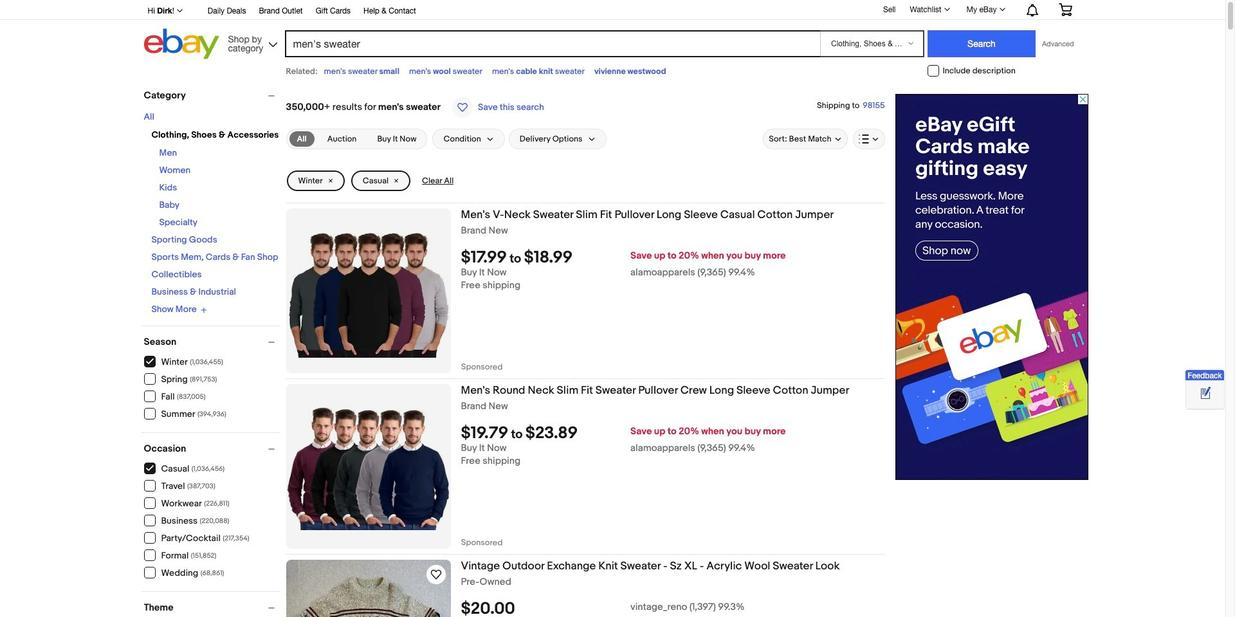 Task type: describe. For each thing, give the bounding box(es) containing it.
Search for anything text field
[[287, 32, 818, 56]]

vintage outdoor exchange knit sweater - sz xl - acrylic wool sweater look image
[[286, 560, 451, 617]]

3 heading from the top
[[461, 560, 840, 573]]

save this search men's sweater search image
[[452, 97, 473, 118]]



Task type: vqa. For each thing, say whether or not it's contained in the screenshot.
Clothing Footwear Jewelry Watches Handbags
no



Task type: locate. For each thing, give the bounding box(es) containing it.
advertisement element
[[895, 94, 1088, 480]]

1 vertical spatial heading
[[461, 384, 850, 397]]

1 heading from the top
[[461, 208, 834, 221]]

None text field
[[456, 360, 503, 390], [456, 536, 503, 565], [456, 360, 503, 390], [456, 536, 503, 565]]

banner
[[141, 0, 1082, 62]]

account navigation
[[141, 0, 1082, 20]]

men's v-neck sweater slim fit pullover long sleeve casual cotton jumper image
[[286, 224, 451, 358]]

heading
[[461, 208, 834, 221], [461, 384, 850, 397], [461, 560, 840, 573]]

your shopping cart image
[[1058, 3, 1073, 16]]

heading for the men's v-neck sweater slim fit pullover long sleeve casual cotton jumper image on the left
[[461, 208, 834, 221]]

listing options selector. list view selected. image
[[859, 134, 879, 144]]

0 vertical spatial heading
[[461, 208, 834, 221]]

All selected text field
[[297, 133, 307, 145]]

watchlist image
[[944, 8, 950, 11]]

men's round neck slim fit sweater pullover crew long sleeve cotton jumper image
[[286, 403, 451, 530]]

my ebay image
[[1000, 8, 1005, 11]]

None submit
[[928, 30, 1036, 57]]

2 heading from the top
[[461, 384, 850, 397]]

2 vertical spatial heading
[[461, 560, 840, 573]]

heading for men's round neck slim fit sweater pullover crew long sleeve cotton jumper image on the bottom
[[461, 384, 850, 397]]

watch vintage outdoor exchange knit sweater - sz xl - acrylic wool sweater look image
[[428, 567, 444, 582]]

main content
[[286, 84, 885, 617]]



